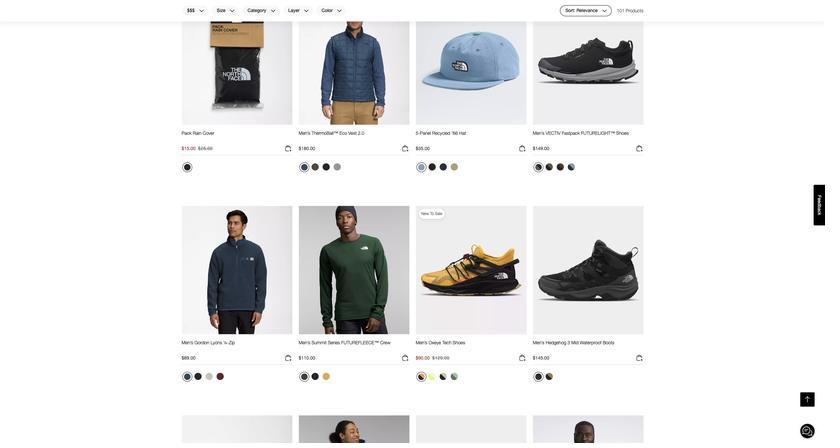 Task type: vqa. For each thing, say whether or not it's contained in the screenshot.
'get a beanie on us, with orders $125+ for xplr pass members. ends 2.6, while supplies last. join now.' link
no



Task type: describe. For each thing, give the bounding box(es) containing it.
TNF White/Led Yellow radio
[[427, 372, 437, 382]]

c
[[817, 211, 822, 213]]

pack
[[182, 130, 191, 136]]

5-panel recycled '66 hat button
[[416, 130, 466, 142]]

cordovan heather image
[[216, 373, 224, 381]]

men's thermoball™ eco vest 2.0
[[299, 130, 364, 136]]

cover
[[203, 130, 214, 136]]

men's oxeye tech shoes
[[416, 340, 465, 346]]

101
[[617, 8, 624, 13]]

New Taupe Green radio
[[310, 162, 320, 172]]

5-panel recycled '66 hat
[[416, 130, 466, 136]]

tnf black image inside option
[[322, 164, 330, 171]]

tech
[[442, 340, 451, 346]]

$35.00
[[416, 146, 430, 151]]

tnf black image right steel blue option
[[428, 164, 436, 171]]

sort: relevance button
[[560, 5, 612, 16]]

tnf black image right pine needle icon
[[311, 373, 319, 381]]

$90.00
[[416, 355, 430, 361]]

big
[[304, 2, 310, 7]]

men's gordon lyons ¼-zip
[[182, 340, 235, 346]]

vectiv
[[546, 130, 561, 136]]

hedgehog
[[546, 340, 566, 346]]

Shady Blue radio
[[299, 163, 309, 172]]

pack rain cover image
[[182, 0, 292, 125]]

men's hedgehog 3 mid waterproof boots
[[533, 340, 614, 346]]

$15.00
[[182, 146, 196, 151]]

futurefleece™
[[341, 340, 379, 346]]

gordon
[[194, 340, 209, 346]]

Summit Gold/TNF Black radio
[[416, 372, 426, 382]]

3
[[568, 340, 570, 346]]

layer button
[[283, 5, 314, 16]]

$choose color$ option group for oxeye
[[416, 372, 460, 385]]

sizing
[[311, 2, 321, 7]]

vest
[[348, 130, 357, 136]]

color
[[322, 8, 333, 13]]

tnf white/led yellow image
[[428, 373, 436, 381]]

d
[[817, 203, 822, 206]]

sale
[[435, 211, 442, 216]]

Pine Needle radio
[[299, 372, 309, 382]]

men's for men's oxeye tech shoes
[[416, 340, 427, 346]]

b
[[817, 206, 822, 208]]

$149.00
[[533, 146, 549, 151]]

category
[[248, 8, 266, 13]]

series
[[328, 340, 340, 346]]

rain
[[193, 130, 201, 136]]

meld grey image
[[333, 164, 341, 171]]

men's summit series futurefleece™ crew
[[299, 340, 390, 346]]

2 e from the top
[[817, 201, 822, 203]]

men's for men's gordon lyons ¼-zip
[[182, 340, 193, 346]]

101 products
[[617, 8, 643, 13]]

2.0
[[358, 130, 364, 136]]

$$$ button
[[182, 5, 209, 16]]

$35.00 button
[[416, 145, 526, 155]]

pack rain cover
[[182, 130, 214, 136]]

men's for men's vectiv fastpack futurelight™ shoes
[[533, 130, 544, 136]]

$149.00 button
[[533, 145, 643, 155]]

f e e d b a c k button
[[814, 185, 825, 226]]

summit
[[312, 340, 327, 346]]

zip
[[229, 340, 235, 346]]

men's thermoball™ eco vest 2.0 button
[[299, 130, 364, 142]]

$89.00
[[182, 355, 196, 361]]

101 products status
[[617, 5, 643, 16]]

Military Olive/TNF Black radio
[[544, 162, 554, 172]]

relevance
[[576, 8, 598, 13]]

$$$
[[187, 8, 195, 13]]

$129.00
[[432, 355, 449, 361]]

boots
[[603, 340, 614, 346]]

futurelight™
[[581, 130, 615, 136]]

shoes inside men's oxeye tech shoes 'button'
[[453, 340, 465, 346]]

summit gold image
[[322, 373, 330, 381]]

$110.00
[[299, 355, 315, 361]]

$choose color$ option group for panel
[[416, 162, 460, 175]]

sort: relevance
[[565, 8, 598, 13]]

Shady Blue Heather radio
[[182, 372, 192, 382]]

eco
[[339, 130, 347, 136]]

summit navy image
[[440, 164, 447, 171]]

men's oxeye tech shoes image
[[416, 206, 526, 335]]

men's for men's hedgehog 3 mid waterproof boots
[[533, 340, 544, 346]]

Sandstone Heather radio
[[204, 372, 214, 382]]

pine needle image
[[301, 374, 307, 381]]

$choose color$ option group for summit
[[299, 372, 332, 385]]

crew
[[380, 340, 390, 346]]



Task type: locate. For each thing, give the bounding box(es) containing it.
waterproof
[[580, 340, 601, 346]]

meld grey/summit navy image
[[568, 164, 575, 171]]

demitasse brown/tnf black image
[[557, 164, 564, 171]]

tnf black radio right steel blue option
[[427, 162, 437, 172]]

sandstone heather image
[[205, 373, 213, 381]]

mid
[[571, 340, 579, 346]]

Summit Gold radio
[[321, 372, 331, 382]]

oxeye
[[429, 340, 441, 346]]

men's vectiv fastpack futurelight™ shoes image
[[533, 0, 643, 125]]

men's gordon lyons ¼-zip image
[[182, 206, 292, 335]]

Khaki Stone radio
[[449, 162, 459, 172]]

available
[[322, 2, 337, 7]]

men's inside 'men's summit series futurefleece™ crew' button
[[299, 340, 310, 346]]

new to sale
[[421, 211, 442, 216]]

$110.00 button
[[299, 355, 409, 365]]

$choose color$ option group for hedgehog
[[533, 372, 555, 385]]

tnf black image left meld grey radio
[[322, 164, 330, 171]]

1 horizontal spatial shoes
[[616, 130, 629, 136]]

men's vectiv fastpack futurelight™ shoes button
[[533, 130, 629, 142]]

0 horizontal spatial shoes
[[453, 340, 465, 346]]

Meld Grey radio
[[332, 162, 342, 172]]

new
[[421, 211, 429, 216]]

men's inside men's thermoball™ eco vest 2.0 button
[[299, 130, 310, 136]]

men's inside men's hedgehog 3 mid waterproof boots button
[[533, 340, 544, 346]]

shoes right tech
[[453, 340, 465, 346]]

$180.00
[[299, 146, 315, 151]]

men's gordon lyons ¼-zip button
[[182, 340, 235, 352]]

hat
[[459, 130, 466, 136]]

shoes right futurelight™
[[616, 130, 629, 136]]

$choose color$ option group
[[299, 162, 343, 175], [416, 162, 460, 175], [533, 162, 577, 175], [182, 372, 226, 385], [299, 372, 332, 385], [416, 372, 460, 385], [533, 372, 555, 385]]

Sandstone/TNF Black radio
[[438, 372, 448, 382]]

men's for men's summit series futurefleece™ crew
[[299, 340, 310, 346]]

size button
[[211, 5, 239, 16]]

men's hedgehog 3 mid waterproof boots image
[[533, 206, 643, 335]]

men's summit series futurefleece™ crew button
[[299, 340, 390, 352]]

men's hedgehog 3 mid waterproof boots button
[[533, 340, 614, 352]]

men's summit series futurefleece™ crew image
[[299, 206, 409, 335]]

5-panel recycled '66 hat image
[[416, 0, 526, 125]]

TNF Black/Vanadis Grey radio
[[533, 163, 543, 172]]

2 horizontal spatial tnf black radio
[[427, 162, 437, 172]]

products
[[626, 8, 643, 13]]

Demitasse Brown/TNF Black radio
[[555, 162, 565, 172]]

0 vertical spatial shoes
[[616, 130, 629, 136]]

sort:
[[565, 8, 575, 13]]

men's left the oxeye
[[416, 340, 427, 346]]

sandstone/tnf black image
[[440, 373, 447, 381]]

TNF Black Heather radio
[[193, 372, 203, 382]]

¼-
[[223, 340, 229, 346]]

a
[[817, 208, 822, 211]]

1 e from the top
[[817, 198, 822, 201]]

military olive/tnf black image
[[546, 164, 553, 171]]

men's for men's thermoball™ eco vest 2.0
[[299, 130, 310, 136]]

tnf black radio for 5-
[[427, 162, 437, 172]]

$choose color$ option group for vectiv
[[533, 162, 577, 175]]

f
[[817, 195, 822, 198]]

men's left summit at the bottom of the page
[[299, 340, 310, 346]]

$89.00 button
[[182, 355, 292, 365]]

shoes
[[616, 130, 629, 136], [453, 340, 465, 346]]

category button
[[242, 5, 280, 16]]

men's thermoball™ eco vest 2.0 image
[[299, 0, 409, 125]]

$145.00
[[533, 355, 549, 361]]

men's inside men's gordon lyons ¼-zip button
[[182, 340, 193, 346]]

fastpack
[[562, 130, 580, 136]]

lyons
[[211, 340, 222, 346]]

misty sage/dark sage image
[[451, 373, 458, 381]]

men's big apex bionic 3 jacket image
[[533, 415, 643, 444]]

shoes inside men's vectiv fastpack futurelight™ shoes button
[[616, 130, 629, 136]]

$180.00 button
[[299, 145, 409, 155]]

0 horizontal spatial tnf black radio
[[182, 163, 192, 172]]

tnf black heather image
[[194, 373, 201, 381]]

pack rain cover button
[[182, 130, 214, 142]]

color button
[[316, 5, 347, 16]]

tnf black image down the $15.00
[[184, 164, 190, 171]]

men's up $180.00
[[299, 130, 310, 136]]

Utility Brown/TNF Black radio
[[544, 372, 554, 382]]

tnf black/vanadis grey image
[[535, 164, 542, 171]]

'66
[[451, 130, 458, 136]]

recycled
[[432, 130, 450, 136]]

steel blue image
[[418, 164, 425, 171]]

men's left vectiv
[[533, 130, 544, 136]]

e up d on the top right of the page
[[817, 198, 822, 201]]

TNF Black radio
[[321, 162, 331, 172]]

utility brown/tnf black image
[[546, 373, 553, 381]]

men's left the gordon
[[182, 340, 193, 346]]

summit gold/tnf black image
[[418, 374, 425, 381]]

back to top image
[[803, 396, 812, 404]]

5-
[[416, 130, 420, 136]]

TNF Black/Asphalt Grey radio
[[533, 372, 543, 382]]

shady blue image
[[301, 164, 307, 171]]

Misty Sage/Dark Sage radio
[[449, 372, 459, 382]]

Steel Blue radio
[[416, 163, 426, 172]]

k
[[817, 213, 822, 215]]

size
[[217, 8, 225, 13]]

e up b
[[817, 201, 822, 203]]

tnf black radio down the $15.00
[[182, 163, 192, 172]]

big sizing available
[[304, 2, 337, 7]]

to
[[430, 211, 434, 216]]

men's vectiv fastpack mid futurelight™ boots image
[[416, 415, 526, 444]]

tnf black image
[[322, 164, 330, 171], [428, 164, 436, 171], [184, 164, 190, 171], [311, 373, 319, 381]]

tnf black radio for men's
[[310, 372, 320, 382]]

$145.00 button
[[533, 355, 643, 365]]

men's thermoball™ eco triclimate® jacket image
[[299, 415, 409, 444]]

Summit Navy radio
[[438, 162, 448, 172]]

layer
[[288, 8, 300, 13]]

e
[[817, 198, 822, 201], [817, 201, 822, 203]]

Meld Grey/Summit Navy radio
[[566, 162, 576, 172]]

$choose color$ option group for thermoball™
[[299, 162, 343, 175]]

shady blue heather image
[[184, 374, 190, 381]]

tnf black radio right pine needle icon
[[310, 372, 320, 382]]

men's inside men's oxeye tech shoes 'button'
[[416, 340, 427, 346]]

$25.00
[[198, 146, 213, 151]]

new taupe green image
[[311, 164, 319, 171]]

khaki stone image
[[451, 164, 458, 171]]

tnf black/asphalt grey image
[[535, 374, 542, 381]]

men's
[[299, 130, 310, 136], [533, 130, 544, 136], [182, 340, 193, 346], [299, 340, 310, 346], [416, 340, 427, 346], [533, 340, 544, 346]]

Cordovan Heather radio
[[215, 372, 225, 382]]

TNF Black radio
[[427, 162, 437, 172], [182, 163, 192, 172], [310, 372, 320, 382]]

1 horizontal spatial tnf black radio
[[310, 372, 320, 382]]

men's inside men's vectiv fastpack futurelight™ shoes button
[[533, 130, 544, 136]]

1 vertical spatial shoes
[[453, 340, 465, 346]]

men's oxeye tech shoes button
[[416, 340, 465, 352]]

f e e d b a c k
[[817, 195, 822, 215]]

embroidered mudder trucker hat image
[[182, 415, 292, 444]]

$choose color$ option group for gordon
[[182, 372, 226, 385]]

men's up $145.00
[[533, 340, 544, 346]]

panel
[[420, 130, 431, 136]]

thermoball™
[[312, 130, 338, 136]]

men's vectiv fastpack futurelight™ shoes
[[533, 130, 629, 136]]



